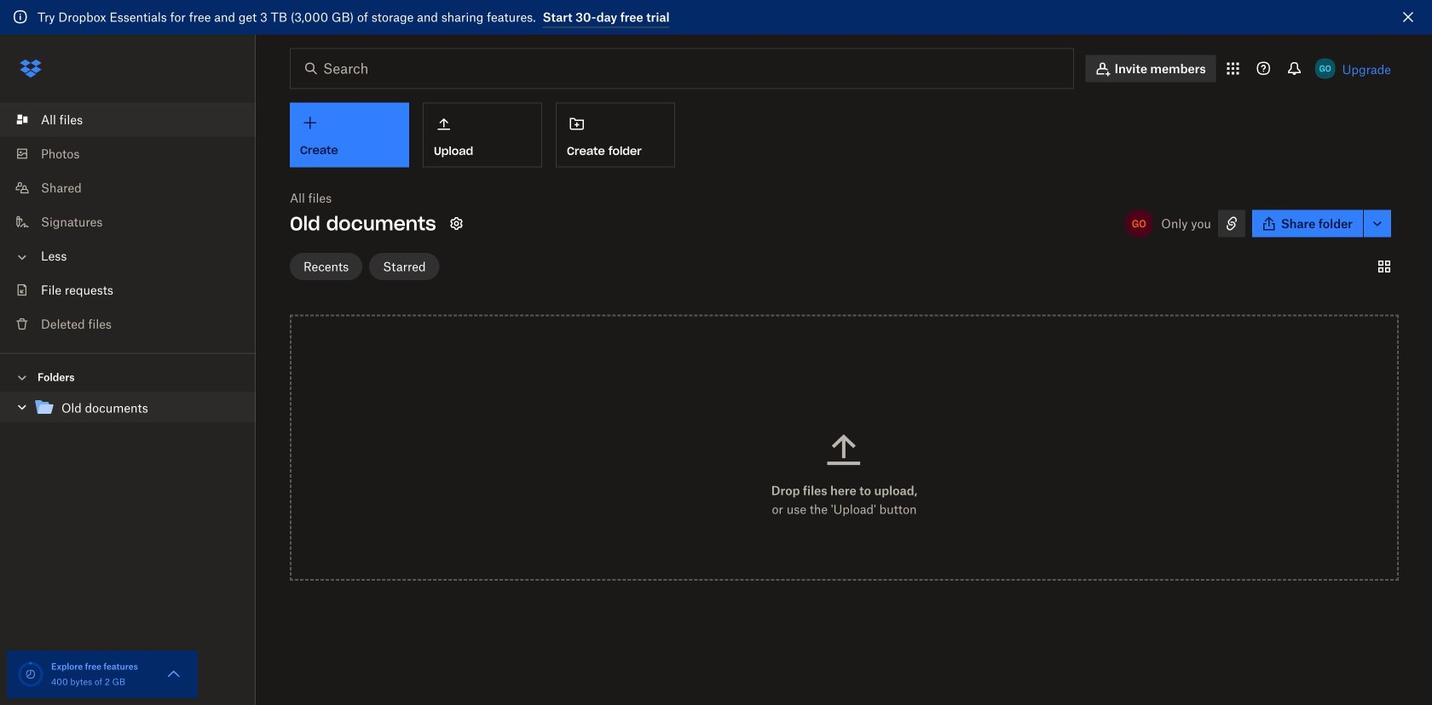 Task type: describe. For each thing, give the bounding box(es) containing it.
quota usage image
[[17, 661, 44, 689]]

quota usage progress bar
[[17, 661, 44, 689]]

Search in folder "Dropbox" text field
[[323, 58, 1038, 79]]

dropbox image
[[14, 52, 48, 86]]



Task type: vqa. For each thing, say whether or not it's contained in the screenshot.
Quota usage progress bar in the bottom of the page
yes



Task type: locate. For each thing, give the bounding box(es) containing it.
folder settings image
[[446, 214, 467, 234]]

less image
[[14, 249, 31, 266]]

list
[[0, 92, 256, 353]]

list item
[[0, 103, 256, 137]]

alert
[[0, 0, 1432, 35]]



